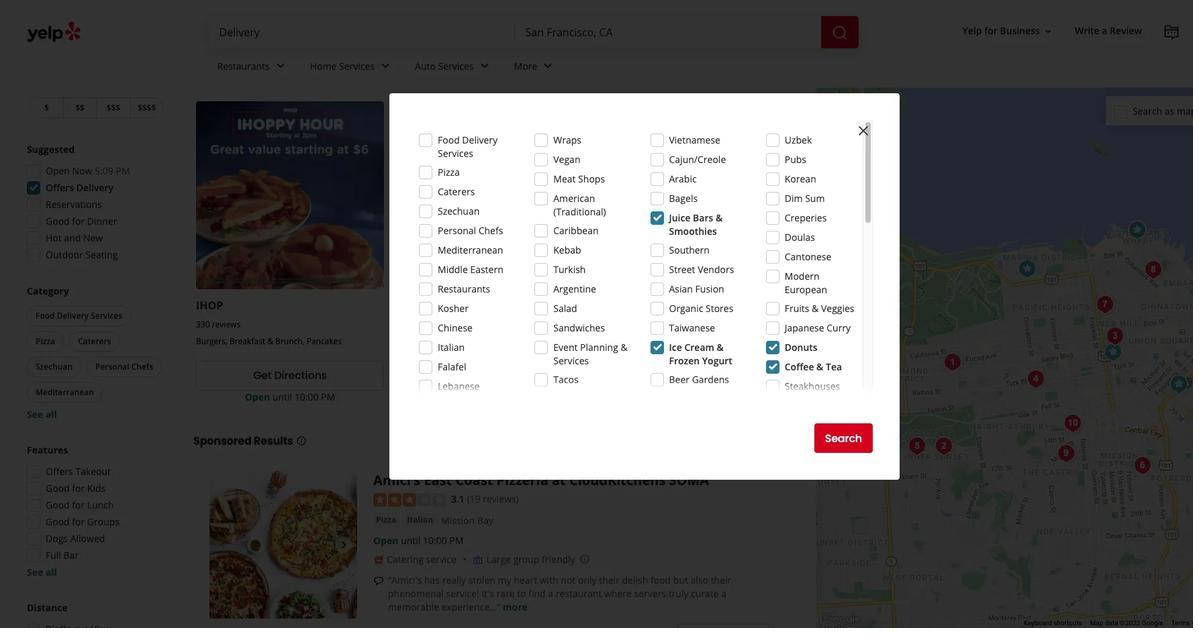 Task type: describe. For each thing, give the bounding box(es) containing it.
francisco,
[[429, 35, 512, 57]]

taco bell image
[[1100, 339, 1127, 366]]

0 vertical spatial (19
[[488, 319, 502, 332]]

frozen
[[669, 355, 700, 367]]

0 vertical spatial amici's east coast pizzeria at cloudkitchens soma link
[[395, 298, 664, 313]]

directions for 75
[[672, 368, 724, 384]]

o
[[1192, 620, 1193, 627]]

good for good for groups
[[46, 516, 70, 529]]

gardens
[[692, 373, 729, 386]]

vietnamese
[[669, 134, 721, 146]]

steakhouses
[[785, 380, 840, 393]]

google image
[[820, 611, 864, 629]]

restaurants inside search dialog
[[438, 283, 490, 296]]

falafel
[[438, 361, 466, 373]]

now
[[72, 165, 92, 177]]

write
[[1075, 24, 1100, 37]]

ice cream & frozen yogurt
[[669, 341, 733, 367]]

food delivery services inside search dialog
[[438, 134, 498, 160]]

offers takeout
[[46, 465, 111, 478]]

330
[[196, 319, 210, 331]]

fusion
[[696, 283, 724, 296]]

good for kids
[[46, 482, 106, 495]]

close image
[[856, 123, 872, 139]]

get for ihop
[[253, 368, 272, 384]]

amici's east coast pizzeria at cloudkitchens soma image
[[1166, 371, 1192, 398]]

argentine
[[554, 283, 596, 296]]

for for kids
[[72, 482, 85, 495]]

savor image
[[931, 433, 957, 460]]

personal inside search dialog
[[438, 224, 476, 237]]

middle eastern
[[438, 263, 504, 276]]

catering
[[387, 553, 424, 566]]

search for search as map
[[1133, 104, 1163, 117]]

75 reviews fast food, breakfast & brunch, tacos
[[593, 319, 732, 347]]

cloudkitchens for bottom the amici's east coast pizzeria at cloudkitchens soma link
[[569, 471, 666, 489]]

& inside 'ihop 330 reviews burgers, breakfast & brunch, pancakes'
[[267, 336, 273, 347]]

cajun/creole
[[669, 153, 726, 166]]

beer gardens
[[669, 373, 729, 386]]

$
[[44, 102, 49, 114]]

website
[[481, 368, 524, 384]]

pm down website
[[520, 391, 534, 403]]

write a review
[[1075, 24, 1142, 37]]

1 vertical spatial coast
[[456, 471, 493, 489]]

japanese curry
[[785, 322, 851, 334]]

veggies
[[821, 302, 855, 315]]

open down the view
[[444, 391, 469, 403]]

previous image
[[215, 537, 231, 553]]

seating
[[85, 248, 118, 261]]

eastern
[[470, 263, 504, 276]]

features
[[27, 444, 68, 457]]

szechuan inside button
[[36, 361, 73, 373]]

& inside ice cream & frozen yogurt
[[717, 341, 724, 354]]

hot and new
[[46, 232, 103, 244]]

reviews) for the topmost 3.1 star rating 'image'
[[504, 319, 541, 332]]

0 vertical spatial 3.1 star rating image
[[395, 320, 467, 334]]

tacos inside search dialog
[[554, 373, 579, 386]]

amici's east coast pizzeria at cloudkitchens soma image
[[210, 471, 357, 619]]

top
[[193, 35, 223, 57]]

1 vertical spatial 16 info v2 image
[[296, 436, 307, 446]]

but
[[673, 574, 688, 587]]

10
[[227, 35, 243, 57]]

dim sum
[[785, 192, 825, 205]]

16 chevron right v2 image
[[216, 25, 227, 35]]

at for the amici's east coast pizzeria at cloudkitchens soma link to the top
[[538, 298, 549, 313]]

for for business
[[985, 24, 998, 37]]

organic stores
[[669, 302, 734, 315]]

caterers inside button
[[78, 336, 111, 347]]

delivery inside button
[[57, 310, 89, 322]]

more link
[[503, 48, 567, 87]]

tacos inside 75 reviews fast food, breakfast & brunch, tacos
[[711, 336, 732, 347]]

cloudkitchens for the amici's east coast pizzeria at cloudkitchens soma link to the top
[[552, 298, 629, 313]]

organic
[[669, 302, 703, 315]]

modern
[[785, 270, 820, 283]]

pm down pancakes
[[321, 391, 335, 403]]

0 horizontal spatial a
[[548, 588, 553, 600]]

street vendors
[[669, 263, 734, 276]]

options
[[314, 67, 366, 86]]

cantonese
[[785, 251, 832, 263]]

amici's for the amici's east coast pizzeria at cloudkitchens soma link to the top
[[395, 298, 433, 313]]

reviews inside 'ihop 330 reviews burgers, breakfast & brunch, pancakes'
[[212, 319, 241, 331]]

16 catering v2 image
[[373, 555, 384, 565]]

bay
[[477, 514, 493, 527]]

open until 10:00 pm for website
[[444, 391, 534, 403]]

see all for category
[[27, 408, 57, 421]]

offers for offers takeout
[[46, 465, 73, 478]]

keyboard
[[1024, 620, 1052, 627]]

3.1 for the topmost 3.1 star rating 'image'
[[473, 319, 486, 332]]

1 horizontal spatial 10:00
[[423, 535, 447, 547]]

open up 16 catering v2 image on the bottom of the page
[[373, 535, 399, 547]]

house of thai image
[[1102, 323, 1129, 350]]

kids
[[87, 482, 106, 495]]

where
[[604, 588, 632, 600]]

american
[[554, 192, 595, 205]]

for for lunch
[[72, 499, 85, 512]]

service
[[426, 553, 457, 566]]

servers
[[634, 588, 666, 600]]

donuts
[[785, 341, 818, 354]]

0 vertical spatial pizzeria
[[493, 298, 535, 313]]

soma for the amici's east coast pizzeria at cloudkitchens soma link to the top
[[632, 298, 664, 313]]

good for groups
[[46, 516, 120, 529]]

szechuan inside search dialog
[[438, 205, 480, 218]]

yelp for business
[[963, 24, 1040, 37]]

1 vertical spatial pizzeria
[[497, 471, 549, 489]]

data
[[1105, 620, 1119, 627]]

distance option group
[[23, 602, 167, 629]]

1 vertical spatial pizza button
[[373, 514, 399, 527]]

open down suggested
[[46, 165, 70, 177]]

not
[[561, 574, 576, 587]]

amici's for bottom the amici's east coast pizzeria at cloudkitchens soma link
[[373, 471, 421, 489]]

reviews) for the bottommost 3.1 star rating 'image'
[[483, 493, 519, 505]]

phenomenal
[[388, 588, 444, 600]]

open until 10:00 pm up catering service
[[373, 535, 464, 547]]

coffee & tea
[[785, 361, 842, 373]]

good for good for dinner
[[46, 215, 70, 228]]

user actions element
[[952, 17, 1193, 99]]

for for groups
[[72, 516, 85, 529]]

dim
[[785, 192, 803, 205]]

1 vertical spatial restaurants link
[[207, 48, 299, 87]]

2 their from the left
[[711, 574, 732, 587]]

(traditional)
[[554, 206, 606, 218]]

italian inside search dialog
[[438, 341, 465, 354]]

10:00 for website
[[493, 391, 517, 403]]

vendors
[[698, 263, 734, 276]]

1 vertical spatial 3.1 star rating image
[[373, 494, 446, 507]]

open up sponsored results
[[245, 391, 270, 403]]

$$$
[[107, 102, 120, 114]]

sort:
[[666, 42, 687, 55]]

really
[[442, 574, 466, 587]]

sponsored for sponsored results
[[193, 434, 252, 449]]

outdoor seating
[[46, 248, 118, 261]]

see all button for features
[[27, 566, 57, 579]]

takeout for offers
[[75, 465, 111, 478]]

0 vertical spatial restaurants link
[[232, 24, 281, 36]]

see for category
[[27, 408, 43, 421]]

0 vertical spatial restaurants
[[232, 24, 281, 36]]

all for features
[[46, 566, 57, 579]]

24 chevron down v2 image for restaurants
[[272, 58, 289, 74]]

search button
[[814, 424, 873, 453]]

meat shops
[[554, 173, 605, 185]]

more link
[[503, 601, 528, 614]]

italian button
[[404, 514, 436, 527]]

reservations
[[46, 198, 102, 211]]

yelp for yelp for business
[[963, 24, 982, 37]]

1 vertical spatial amici's east coast pizzeria at cloudkitchens soma link
[[373, 471, 709, 489]]

"amici's has really stolen my heart with not only their delish food but also their phenomenal service! it's rare to find a restaurant where servers truly curate a memorable experience…"
[[388, 574, 732, 614]]

keyboard shortcuts
[[1024, 620, 1082, 627]]

find
[[529, 588, 546, 600]]

see for features
[[27, 566, 43, 579]]

personal chefs inside search dialog
[[438, 224, 503, 237]]

chubby noodle image
[[1140, 256, 1167, 283]]

pizza inside search dialog
[[438, 166, 460, 179]]

next image
[[336, 537, 352, 553]]

curate
[[691, 588, 719, 600]]

1
[[27, 30, 32, 42]]

stolen
[[469, 574, 496, 587]]

0 vertical spatial coast
[[461, 298, 491, 313]]

3.1 (19 reviews) for the bottommost 3.1 star rating 'image'
[[451, 493, 519, 505]]

caterers button
[[69, 332, 120, 352]]

terms
[[1172, 620, 1190, 627]]

turkish
[[554, 263, 586, 276]]

dumpling baby china bistro image
[[939, 349, 966, 376]]

doulas
[[785, 231, 815, 244]]

good for good for lunch
[[46, 499, 70, 512]]

$$$$
[[138, 102, 156, 114]]

experience…"
[[442, 601, 500, 614]]

16 large group friendly v2 image
[[473, 555, 484, 565]]

search image
[[832, 25, 848, 41]]

kebab
[[554, 244, 581, 257]]

ihop image
[[1124, 217, 1151, 243]]

terms o link
[[1172, 620, 1193, 627]]

yelp for yelp link
[[193, 24, 211, 36]]

groups
[[87, 516, 120, 529]]

search for search
[[825, 431, 862, 446]]

as
[[1165, 104, 1175, 117]]

korean soul chicken image
[[1092, 291, 1119, 318]]

good for good for kids
[[46, 482, 70, 495]]

bagels
[[669, 192, 698, 205]]

smoothies
[[669, 225, 717, 238]]

food
[[651, 574, 671, 587]]

yelp link
[[193, 24, 211, 36]]

& right fruits
[[812, 302, 819, 315]]

at for bottom the amici's east coast pizzeria at cloudkitchens soma link
[[552, 471, 566, 489]]

event
[[554, 341, 578, 354]]



Task type: locate. For each thing, give the bounding box(es) containing it.
pizza
[[438, 166, 460, 179], [36, 336, 55, 347], [422, 339, 441, 350], [376, 514, 396, 526]]

dogs allowed
[[46, 533, 105, 545]]

0 horizontal spatial yelp
[[193, 24, 211, 36]]

reviews inside 75 reviews fast food, breakfast & brunch, tacos
[[605, 319, 633, 331]]

1 horizontal spatial yelp
[[963, 24, 982, 37]]

brunch, for 75
[[680, 336, 709, 347]]

map region
[[720, 0, 1193, 629]]

1 reviews from the left
[[212, 319, 241, 331]]

get directions link for 75
[[593, 361, 781, 391]]

offers down filter in the top of the page
[[27, 43, 50, 54]]

italian inside button
[[407, 514, 433, 526]]

0 vertical spatial personal
[[438, 224, 476, 237]]

for up hot and new at the top left of the page
[[72, 215, 85, 228]]

delivery inside food delivery services
[[462, 134, 498, 146]]

for down offers takeout
[[72, 482, 85, 495]]

1 see all button from the top
[[27, 408, 57, 421]]

1 good from the top
[[46, 215, 70, 228]]

3.1 up view website
[[473, 319, 486, 332]]

group containing features
[[23, 444, 167, 580]]

category
[[27, 285, 69, 298]]

until for directions
[[273, 391, 292, 403]]

map
[[1177, 104, 1193, 117]]

see up distance
[[27, 566, 43, 579]]

for down 'good for kids'
[[72, 499, 85, 512]]

auto services link
[[404, 48, 503, 87]]

see down 'mediterranean' button
[[27, 408, 43, 421]]

0 vertical spatial pizza button
[[27, 332, 64, 352]]

breakfast
[[230, 336, 265, 347], [634, 336, 669, 347]]

mediterranean down szechuan button
[[36, 387, 94, 398]]

1 vertical spatial soma
[[669, 471, 709, 489]]

1 horizontal spatial personal chefs
[[438, 224, 503, 237]]

1 vertical spatial takeout
[[75, 465, 111, 478]]

sponsored
[[371, 69, 420, 82], [193, 434, 252, 449]]

coffee
[[785, 361, 814, 373]]

24 chevron down v2 image down top 10 best delivery near san francisco, california
[[377, 58, 394, 74]]

2 breakfast from the left
[[634, 336, 669, 347]]

3 good from the top
[[46, 499, 70, 512]]

0 horizontal spatial personal
[[95, 361, 129, 373]]

1 vertical spatial 3.1 (19 reviews)
[[451, 493, 519, 505]]

(19 right chinese
[[488, 319, 502, 332]]

italian right pizza link
[[407, 514, 433, 526]]

3.1 star rating image
[[395, 320, 467, 334], [373, 494, 446, 507]]

services inside event planning & services
[[554, 355, 589, 367]]

0 horizontal spatial takeout
[[75, 465, 111, 478]]

2 vertical spatial offers
[[46, 465, 73, 478]]

1 horizontal spatial mediterranean
[[438, 244, 503, 257]]

szechuan up 'mediterranean' button
[[36, 361, 73, 373]]

food delivery services inside button
[[36, 310, 122, 322]]

1 vertical spatial italian
[[407, 514, 433, 526]]

1 vertical spatial personal
[[95, 361, 129, 373]]

1 vertical spatial restaurants
[[217, 60, 270, 72]]

pizza inside group
[[36, 336, 55, 347]]

outdoor
[[46, 248, 83, 261]]

2 reviews from the left
[[605, 319, 633, 331]]

2 get directions from the left
[[650, 368, 724, 384]]

1 vertical spatial see all button
[[27, 566, 57, 579]]

2 good from the top
[[46, 482, 70, 495]]

get directions
[[253, 368, 327, 384], [650, 368, 724, 384]]

1 breakfast from the left
[[230, 336, 265, 347]]

ice
[[669, 341, 682, 354]]

& inside 75 reviews fast food, breakfast & brunch, tacos
[[672, 336, 677, 347]]

0 vertical spatial cloudkitchens
[[552, 298, 629, 313]]

1 vertical spatial mediterranean
[[36, 387, 94, 398]]

mediterranean button
[[27, 383, 103, 403]]

all for category
[[46, 408, 57, 421]]

0 vertical spatial sponsored
[[371, 69, 420, 82]]

services inside button
[[91, 310, 122, 322]]

pancakes
[[307, 336, 342, 347]]

& up frozen
[[672, 336, 677, 347]]

reviews) up bay
[[483, 493, 519, 505]]

tacos up the "yogurt"
[[711, 336, 732, 347]]

bars
[[693, 212, 713, 224]]

24 chevron down v2 image
[[272, 58, 289, 74], [377, 58, 394, 74], [477, 58, 493, 74], [540, 58, 556, 74]]

personal chefs up middle eastern
[[438, 224, 503, 237]]

for inside "button"
[[985, 24, 998, 37]]

0 horizontal spatial italian
[[407, 514, 433, 526]]

business
[[1000, 24, 1040, 37]]

farmhouse kitchen thai cuisine image
[[1129, 452, 1156, 479]]

event planning & services
[[554, 341, 628, 367]]

1 directions from the left
[[274, 368, 327, 384]]

uzbek
[[785, 134, 812, 146]]

has
[[424, 574, 440, 587]]

mediterranean inside 'mediterranean' button
[[36, 387, 94, 398]]

until down view website
[[471, 391, 491, 403]]

to
[[517, 588, 526, 600]]

brunch, inside 75 reviews fast food, breakfast & brunch, tacos
[[680, 336, 709, 347]]

24 chevron down v2 image inside more link
[[540, 58, 556, 74]]

east for the amici's east coast pizzeria at cloudkitchens soma link to the top
[[435, 298, 458, 313]]

hot
[[46, 232, 62, 244]]

their up where
[[599, 574, 620, 587]]

directions down frozen
[[672, 368, 724, 384]]

east up chinese
[[435, 298, 458, 313]]

1 horizontal spatial 3.1
[[473, 319, 486, 332]]

1 horizontal spatial get
[[650, 368, 669, 384]]

None search field
[[209, 16, 861, 48]]

0 vertical spatial see all
[[27, 408, 57, 421]]

0 horizontal spatial personal chefs
[[95, 361, 153, 373]]

shops
[[578, 173, 605, 185]]

amici's up italian, pizza
[[395, 298, 433, 313]]

coast up chinese
[[461, 298, 491, 313]]

mission
[[441, 514, 475, 527]]

2 24 chevron down v2 image from the left
[[377, 58, 394, 74]]

& inside juice bars & smoothies
[[716, 212, 723, 224]]

yelp left the 16 chevron right v2 icon at the left top
[[193, 24, 211, 36]]

wraps
[[554, 134, 582, 146]]

2 yelp from the left
[[963, 24, 982, 37]]

california
[[515, 35, 595, 57]]

4 24 chevron down v2 image from the left
[[540, 58, 556, 74]]

brunch, inside 'ihop 330 reviews burgers, breakfast & brunch, pancakes'
[[275, 336, 305, 347]]

mediterranean up middle eastern
[[438, 244, 503, 257]]

0 horizontal spatial get directions link
[[196, 361, 384, 391]]

0 horizontal spatial brunch,
[[275, 336, 305, 347]]

see all button for category
[[27, 408, 57, 421]]

restaurants link
[[232, 24, 281, 36], [207, 48, 299, 87]]

3.1 (19 reviews)
[[473, 319, 541, 332], [451, 493, 519, 505]]

filter
[[35, 30, 58, 42]]

food inside search dialog
[[438, 134, 460, 146]]

1 get directions link from the left
[[196, 361, 384, 391]]

1 vertical spatial see all
[[27, 566, 57, 579]]

restaurants right the 16 chevron right v2 icon at the left top
[[232, 24, 281, 36]]

until
[[273, 391, 292, 403], [471, 391, 491, 403], [401, 535, 421, 547]]

breakfast right 'food,'
[[634, 336, 669, 347]]

good down offers takeout
[[46, 482, 70, 495]]

map
[[1090, 620, 1104, 627]]

slideshow element
[[210, 471, 357, 619]]

3.1 (19 reviews) for the topmost 3.1 star rating 'image'
[[473, 319, 541, 332]]

auto
[[415, 60, 436, 72]]

0 vertical spatial see all button
[[27, 408, 57, 421]]

2 see from the top
[[27, 566, 43, 579]]

24 chevron down v2 image down best
[[272, 58, 289, 74]]

shortcuts
[[1054, 620, 1082, 627]]

auto services
[[415, 60, 474, 72]]

amici's east coast pizzeria at cloudkitchens soma
[[395, 298, 664, 313], [373, 471, 709, 489]]

sponsored left results
[[193, 434, 252, 449]]

0 vertical spatial east
[[435, 298, 458, 313]]

0 vertical spatial italian
[[438, 341, 465, 354]]

3 24 chevron down v2 image from the left
[[477, 58, 493, 74]]

search down steakhouses
[[825, 431, 862, 446]]

restaurants down middle eastern
[[438, 283, 490, 296]]

get left beer
[[650, 368, 669, 384]]

breakfast for 75
[[634, 336, 669, 347]]

sponsored down top 10 best delivery near san francisco, california
[[371, 69, 420, 82]]

sum
[[805, 192, 825, 205]]

sf hole in the wall pizza image
[[1014, 256, 1041, 282]]

& inside event planning & services
[[621, 341, 628, 354]]

0 vertical spatial reviews)
[[504, 319, 541, 332]]

(19
[[488, 319, 502, 332], [467, 493, 481, 505]]

5:09
[[95, 165, 113, 177]]

1 horizontal spatial brunch,
[[680, 336, 709, 347]]

1 horizontal spatial directions
[[672, 368, 724, 384]]

mediterranean inside search dialog
[[438, 244, 503, 257]]

1 horizontal spatial tacos
[[711, 336, 732, 347]]

1 yelp from the left
[[193, 24, 211, 36]]

personal chefs inside button
[[95, 361, 153, 373]]

open until 10:00 pm up results
[[245, 391, 335, 403]]

brunch, down taiwanese
[[680, 336, 709, 347]]

24 chevron down v2 image down california
[[540, 58, 556, 74]]

restaurants link right the 16 chevron right v2 icon at the left top
[[232, 24, 281, 36]]

dinner
[[87, 215, 117, 228]]

1 vertical spatial at
[[552, 471, 566, 489]]

3.1
[[473, 319, 486, 332], [451, 493, 465, 505]]

breakfast for ihop
[[230, 336, 265, 347]]

search inside button
[[825, 431, 862, 446]]

& right bars
[[716, 212, 723, 224]]

creperies
[[785, 212, 827, 224]]

restaurants
[[232, 24, 281, 36], [217, 60, 270, 72], [438, 283, 490, 296]]

$ button
[[30, 97, 63, 118]]

1 horizontal spatial caterers
[[438, 185, 475, 198]]

pizza button left the italian link
[[373, 514, 399, 527]]

0 horizontal spatial tacos
[[554, 373, 579, 386]]

0 horizontal spatial reviews
[[212, 319, 241, 331]]

1 horizontal spatial soma
[[669, 471, 709, 489]]

restaurants down 10
[[217, 60, 270, 72]]

offers up reservations
[[46, 181, 74, 194]]

soma
[[632, 298, 664, 313], [669, 471, 709, 489]]

1 vertical spatial food
[[36, 310, 55, 322]]

1 vertical spatial caterers
[[78, 336, 111, 347]]

amici's east coast pizzeria at cloudkitchens soma link
[[395, 298, 664, 313], [373, 471, 709, 489]]

1 horizontal spatial pizza button
[[373, 514, 399, 527]]

sponsored for sponsored
[[371, 69, 420, 82]]

distance
[[27, 602, 68, 615]]

0 vertical spatial 3.1 (19 reviews)
[[473, 319, 541, 332]]

view website link
[[395, 361, 583, 391]]

chefs inside button
[[131, 361, 153, 373]]

bar
[[63, 549, 79, 562]]

0 vertical spatial amici's east coast pizzeria at cloudkitchens soma
[[395, 298, 664, 313]]

good up hot
[[46, 215, 70, 228]]

1 vertical spatial tacos
[[554, 373, 579, 386]]

get directions down pancakes
[[253, 368, 327, 384]]

0 vertical spatial soma
[[632, 298, 664, 313]]

16 info v2 image
[[422, 71, 433, 81], [296, 436, 307, 446]]

takeout up kids
[[75, 465, 111, 478]]

dogs
[[46, 533, 68, 545]]

24 chevron down v2 image down francisco,
[[477, 58, 493, 74]]

2 brunch, from the left
[[680, 336, 709, 347]]

for for dinner
[[72, 215, 85, 228]]

0 vertical spatial amici's
[[395, 298, 433, 313]]

home
[[310, 60, 337, 72]]

a inside "element"
[[1102, 24, 1108, 37]]

restaurants inside 'business categories' element
[[217, 60, 270, 72]]

10:00 for directions
[[295, 391, 319, 403]]

0 horizontal spatial 16 info v2 image
[[296, 436, 307, 446]]

1 horizontal spatial 16 info v2 image
[[422, 71, 433, 81]]

pm right 5:09
[[116, 165, 130, 177]]

beit rima image
[[1059, 410, 1086, 437]]

fast
[[593, 336, 609, 347]]

soma for bottom the amici's east coast pizzeria at cloudkitchens soma link
[[669, 471, 709, 489]]

1 horizontal spatial personal
[[438, 224, 476, 237]]

a right the write
[[1102, 24, 1108, 37]]

italian up falafel
[[438, 341, 465, 354]]

yelp inside "button"
[[963, 24, 982, 37]]

good down 'good for kids'
[[46, 499, 70, 512]]

saucy asian image
[[1053, 440, 1080, 467]]

0 horizontal spatial caterers
[[78, 336, 111, 347]]

offers up 'good for kids'
[[46, 465, 73, 478]]

tacos
[[711, 336, 732, 347], [554, 373, 579, 386]]

tacos down event
[[554, 373, 579, 386]]

0 horizontal spatial directions
[[274, 368, 327, 384]]

& left pancakes
[[267, 336, 273, 347]]

get directions for 75
[[650, 368, 724, 384]]

get directions down frozen
[[650, 368, 724, 384]]

get directions for ihop
[[253, 368, 327, 384]]

east up italian button
[[424, 471, 452, 489]]

3.1 star rating image up italian, pizza
[[395, 320, 467, 334]]

personal inside button
[[95, 361, 129, 373]]

1 horizontal spatial breakfast
[[634, 336, 669, 347]]

reviews up 'food,'
[[605, 319, 633, 331]]

1 horizontal spatial szechuan
[[438, 205, 480, 218]]

caterers inside search dialog
[[438, 185, 475, 198]]

breakfast inside 75 reviews fast food, breakfast & brunch, tacos
[[634, 336, 669, 347]]

group containing category
[[24, 285, 167, 422]]

szechuan up middle
[[438, 205, 480, 218]]

brunch, left pancakes
[[275, 336, 305, 347]]

1 horizontal spatial (19
[[488, 319, 502, 332]]

1 horizontal spatial takeout
[[256, 67, 311, 86]]

1 vertical spatial food delivery services
[[36, 310, 122, 322]]

2 horizontal spatial a
[[1102, 24, 1108, 37]]

24 chevron down v2 image inside auto services link
[[477, 58, 493, 74]]

1 get directions from the left
[[253, 368, 327, 384]]

chang's kitchen image
[[904, 433, 931, 460]]

for down good for lunch
[[72, 516, 85, 529]]

1 vertical spatial 3.1
[[451, 493, 465, 505]]

featured takeout options
[[193, 67, 366, 86]]

1 vertical spatial cloudkitchens
[[569, 471, 666, 489]]

projects image
[[1164, 24, 1180, 40]]

full bar
[[46, 549, 79, 562]]

open now 5:09 pm
[[46, 165, 130, 177]]

takeout inside group
[[75, 465, 111, 478]]

caribbean
[[554, 224, 599, 237]]

0 horizontal spatial get
[[253, 368, 272, 384]]

0 horizontal spatial (19
[[467, 493, 481, 505]]

personal down 'caterers' button
[[95, 361, 129, 373]]

1 vertical spatial group
[[24, 285, 167, 422]]

see all for features
[[27, 566, 57, 579]]

0 horizontal spatial search
[[825, 431, 862, 446]]

yelp left 'business'
[[963, 24, 982, 37]]

get down 'ihop 330 reviews burgers, breakfast & brunch, pancakes'
[[253, 368, 272, 384]]

24 chevron down v2 image for auto services
[[477, 58, 493, 74]]

takeout for featured
[[256, 67, 311, 86]]

24 chevron down v2 image inside home services link
[[377, 58, 394, 74]]

2 see all button from the top
[[27, 566, 57, 579]]

see all
[[27, 408, 57, 421], [27, 566, 57, 579]]

1 see all from the top
[[27, 408, 57, 421]]

0 vertical spatial 16 info v2 image
[[422, 71, 433, 81]]

get for 75
[[650, 368, 669, 384]]

get
[[253, 368, 272, 384], [650, 368, 669, 384]]

reviews up burgers,
[[212, 319, 241, 331]]

good up dogs
[[46, 516, 70, 529]]

3.1 up mission
[[451, 493, 465, 505]]

chefs inside search dialog
[[479, 224, 503, 237]]

1 vertical spatial sponsored
[[193, 434, 252, 449]]

offers inside 1 filter offers delivery
[[27, 43, 50, 54]]

0 horizontal spatial chefs
[[131, 361, 153, 373]]

results
[[254, 434, 293, 449]]

10:00 up service
[[423, 535, 447, 547]]

restaurants link down the 16 chevron right v2 icon at the left top
[[207, 48, 299, 87]]

search left as
[[1133, 104, 1163, 117]]

1 their from the left
[[599, 574, 620, 587]]

2 get directions link from the left
[[593, 361, 781, 391]]

1 vertical spatial szechuan
[[36, 361, 73, 373]]

0 horizontal spatial get directions
[[253, 368, 327, 384]]

1 see from the top
[[27, 408, 43, 421]]

business categories element
[[207, 48, 1193, 87]]

amici's up pizza link
[[373, 471, 421, 489]]

1 horizontal spatial reviews
[[605, 319, 633, 331]]

get directions link
[[196, 361, 384, 391], [593, 361, 781, 391]]

group containing suggested
[[23, 143, 167, 266]]

directions down pancakes
[[274, 368, 327, 384]]

1 brunch, from the left
[[275, 336, 305, 347]]

info icon image
[[579, 554, 590, 565], [579, 554, 590, 565]]

cloudkitchens
[[552, 298, 629, 313], [569, 471, 666, 489]]

san
[[395, 35, 426, 57]]

1 get from the left
[[253, 368, 272, 384]]

kung food image
[[1023, 366, 1049, 393]]

see all button down 'mediterranean' button
[[27, 408, 57, 421]]

ihop 330 reviews burgers, breakfast & brunch, pancakes
[[196, 298, 342, 347]]

4 good from the top
[[46, 516, 70, 529]]

korean
[[785, 173, 817, 185]]

1 vertical spatial amici's
[[373, 471, 421, 489]]

24 chevron down v2 image for more
[[540, 58, 556, 74]]

their up curate
[[711, 574, 732, 587]]

new
[[83, 232, 103, 244]]

reviews) up website
[[504, 319, 541, 332]]

see all down 'mediterranean' button
[[27, 408, 57, 421]]

all down full
[[46, 566, 57, 579]]

24 chevron down v2 image for home services
[[377, 58, 394, 74]]

pizza button up szechuan button
[[27, 332, 64, 352]]

& left tea
[[817, 361, 824, 373]]

16 info v2 image right results
[[296, 436, 307, 446]]

until up catering
[[401, 535, 421, 547]]

curry
[[827, 322, 851, 334]]

1 horizontal spatial until
[[401, 535, 421, 547]]

0 vertical spatial mediterranean
[[438, 244, 503, 257]]

2 vertical spatial restaurants
[[438, 283, 490, 296]]

lunch
[[87, 499, 114, 512]]

street
[[669, 263, 695, 276]]

coast
[[461, 298, 491, 313], [456, 471, 493, 489]]

2 directions from the left
[[672, 368, 724, 384]]

0 horizontal spatial 10:00
[[295, 391, 319, 403]]

pm down mission
[[450, 535, 464, 547]]

my
[[498, 574, 511, 587]]

10:00 down pancakes
[[295, 391, 319, 403]]

0 vertical spatial food
[[438, 134, 460, 146]]

1 vertical spatial amici's east coast pizzeria at cloudkitchens soma
[[373, 471, 709, 489]]

vegan
[[554, 153, 581, 166]]

taiwanese
[[669, 322, 715, 334]]

coast up mission bay at left
[[456, 471, 493, 489]]

0 vertical spatial tacos
[[711, 336, 732, 347]]

breakfast inside 'ihop 330 reviews burgers, breakfast & brunch, pancakes'
[[230, 336, 265, 347]]

until up results
[[273, 391, 292, 403]]

east for bottom the amici's east coast pizzeria at cloudkitchens soma link
[[424, 471, 452, 489]]

16 chevron down v2 image
[[1043, 26, 1054, 37]]

asian fusion
[[669, 283, 724, 296]]

modern european
[[785, 270, 828, 296]]

all down 'mediterranean' button
[[46, 408, 57, 421]]

fruits
[[785, 302, 810, 315]]

& up the "yogurt"
[[717, 341, 724, 354]]

1 all from the top
[[46, 408, 57, 421]]

delivery
[[284, 35, 350, 57], [52, 43, 83, 54], [462, 134, 498, 146], [76, 181, 114, 194], [57, 310, 89, 322]]

with
[[540, 574, 559, 587]]

catering service
[[387, 553, 457, 566]]

1 horizontal spatial a
[[722, 588, 727, 600]]

3.1 star rating image up italian button
[[373, 494, 446, 507]]

also
[[691, 574, 709, 587]]

pizza link
[[373, 514, 399, 527]]

memorable
[[388, 601, 439, 614]]

2 get from the left
[[650, 368, 669, 384]]

1 horizontal spatial search
[[1133, 104, 1163, 117]]

1 vertical spatial chefs
[[131, 361, 153, 373]]

offers for offers delivery
[[46, 181, 74, 194]]

see all down full
[[27, 566, 57, 579]]

brunch, for ihop
[[275, 336, 305, 347]]

group
[[23, 143, 167, 266], [24, 285, 167, 422], [23, 444, 167, 580]]

a down with
[[548, 588, 553, 600]]

a right curate
[[722, 588, 727, 600]]

service!
[[446, 588, 479, 600]]

open until 10:00 pm for directions
[[245, 391, 335, 403]]

get directions link for ihop
[[196, 361, 384, 391]]

2 horizontal spatial until
[[471, 391, 491, 403]]

3.1 for the bottommost 3.1 star rating 'image'
[[451, 493, 465, 505]]

1 horizontal spatial at
[[552, 471, 566, 489]]

0 horizontal spatial pizza button
[[27, 332, 64, 352]]

3.1 (19 reviews) up bay
[[451, 493, 519, 505]]

see all button down full
[[27, 566, 57, 579]]

until for website
[[471, 391, 491, 403]]

asian
[[669, 283, 693, 296]]

0 vertical spatial group
[[23, 143, 167, 266]]

1 vertical spatial reviews)
[[483, 493, 519, 505]]

directions for ihop
[[274, 368, 327, 384]]

open until 10:00 pm down view website
[[444, 391, 534, 403]]

personal chefs down 'caterers' button
[[95, 361, 153, 373]]

search dialog
[[0, 0, 1193, 629]]

2 all from the top
[[46, 566, 57, 579]]

0 horizontal spatial 3.1
[[451, 493, 465, 505]]

delivery inside 1 filter offers delivery
[[52, 43, 83, 54]]

0 vertical spatial search
[[1133, 104, 1163, 117]]

ihop link
[[196, 298, 223, 313]]

16 info v2 image
[[779, 43, 790, 54]]

food inside button
[[36, 310, 55, 322]]

1 24 chevron down v2 image from the left
[[272, 58, 289, 74]]

2 see all from the top
[[27, 566, 57, 579]]

16 speech v2 image
[[373, 576, 384, 587]]

amici's
[[395, 298, 433, 313], [373, 471, 421, 489]]

0 vertical spatial see
[[27, 408, 43, 421]]



Task type: vqa. For each thing, say whether or not it's contained in the screenshot.
topmost Cleaners
no



